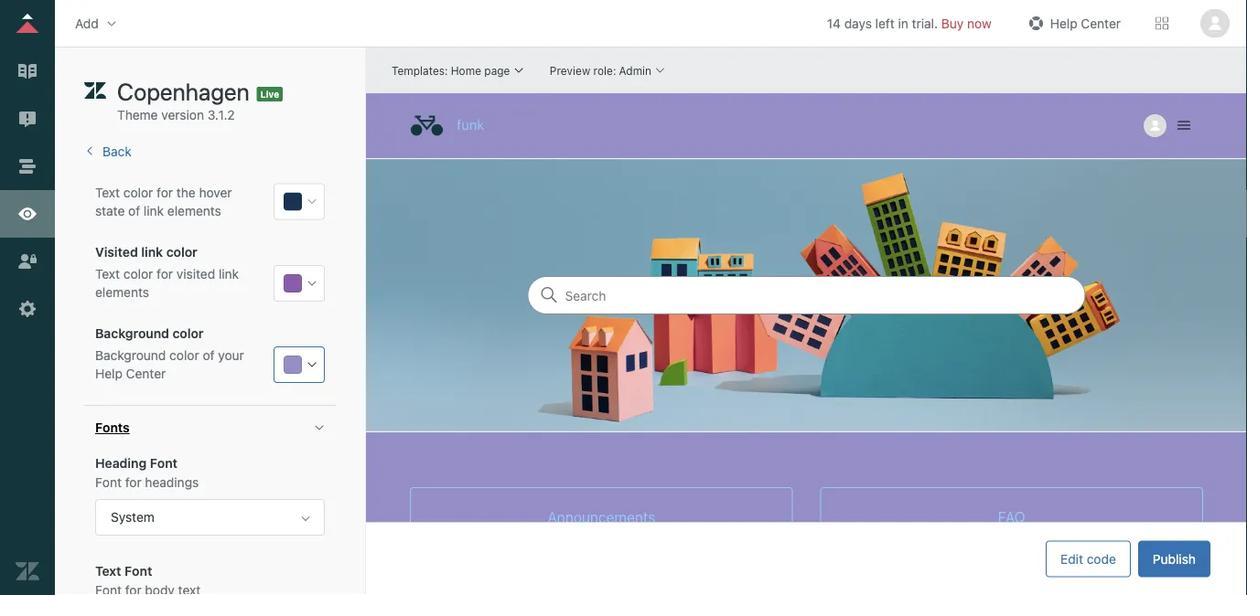 Task type: describe. For each thing, give the bounding box(es) containing it.
help inside button
[[1050, 16, 1078, 31]]

fonts button
[[84, 407, 336, 450]]

elements inside the text color for the hover state of link elements
[[167, 203, 221, 218]]

background color of your help center
[[95, 348, 244, 382]]

theme version 3.1.2
[[117, 108, 235, 123]]

state
[[95, 203, 125, 218]]

center inside the background color of your help center
[[126, 367, 166, 382]]

color up the background color of your help center at the left of the page
[[173, 326, 204, 342]]

of inside the text color for the hover state of link elements
[[128, 203, 140, 218]]

help center
[[1050, 16, 1121, 31]]

your
[[218, 348, 244, 364]]

heading font font for headings
[[95, 456, 199, 491]]

back
[[103, 144, 132, 159]]

copenhagen
[[117, 77, 250, 105]]

code
[[1087, 552, 1116, 567]]

arrange content image
[[16, 155, 39, 178]]

days
[[844, 16, 872, 31]]

background for background color of your help center
[[95, 348, 166, 364]]

color for center
[[169, 348, 199, 364]]

back link
[[84, 144, 132, 159]]

font for heading
[[150, 456, 178, 471]]

left
[[876, 16, 895, 31]]

text for state
[[95, 185, 120, 200]]

for for visited
[[157, 267, 173, 282]]

edit
[[1061, 552, 1084, 567]]

1 vertical spatial font
[[95, 476, 122, 491]]

edit code
[[1061, 552, 1116, 567]]

text color for the hover state of link elements
[[95, 185, 232, 218]]

buy
[[942, 16, 964, 31]]

text inside field
[[95, 564, 121, 579]]

now
[[968, 16, 992, 31]]

text for elements
[[95, 267, 120, 282]]

add
[[75, 16, 99, 31]]

help inside the background color of your help center
[[95, 367, 123, 382]]

background for background color
[[95, 326, 169, 342]]

publish
[[1153, 552, 1196, 567]]

text font
[[95, 564, 152, 579]]

in
[[898, 16, 909, 31]]

visited
[[95, 245, 138, 260]]

font for text
[[125, 564, 152, 579]]

14
[[827, 16, 841, 31]]

link inside text color for visited link elements
[[219, 267, 239, 282]]

color for state
[[123, 185, 153, 200]]

link inside the text color for the hover state of link elements
[[144, 203, 164, 218]]

headings
[[145, 476, 199, 491]]

for inside heading font font for headings
[[125, 476, 142, 491]]

color up visited on the left of page
[[166, 245, 198, 260]]

help center button
[[1019, 10, 1127, 37]]



Task type: vqa. For each thing, say whether or not it's contained in the screenshot.
bottommost being
no



Task type: locate. For each thing, give the bounding box(es) containing it.
color inside text color for visited link elements
[[123, 267, 153, 282]]

live
[[261, 89, 279, 99]]

0 vertical spatial for
[[157, 185, 173, 200]]

0 vertical spatial link
[[144, 203, 164, 218]]

settings image
[[16, 297, 39, 321]]

theme
[[117, 108, 158, 123]]

font inside field
[[125, 564, 152, 579]]

background
[[95, 326, 169, 342], [95, 348, 166, 364]]

Heading Font field
[[95, 450, 325, 536]]

text inside the text color for the hover state of link elements
[[95, 185, 120, 200]]

1 vertical spatial for
[[157, 267, 173, 282]]

1 text from the top
[[95, 185, 120, 200]]

color inside the background color of your help center
[[169, 348, 199, 364]]

1 vertical spatial help
[[95, 367, 123, 382]]

0 vertical spatial help
[[1050, 16, 1078, 31]]

for inside text color for visited link elements
[[157, 267, 173, 282]]

2 vertical spatial link
[[219, 267, 239, 282]]

link up visited link color
[[144, 203, 164, 218]]

center left zendesk products image
[[1081, 16, 1121, 31]]

2 vertical spatial font
[[125, 564, 152, 579]]

visited
[[176, 267, 215, 282]]

color down background color
[[169, 348, 199, 364]]

text down system
[[95, 564, 121, 579]]

2 background from the top
[[95, 348, 166, 364]]

zendesk image
[[16, 560, 39, 584]]

1 vertical spatial of
[[203, 348, 215, 364]]

elements down visited
[[95, 285, 149, 300]]

publish button
[[1138, 541, 1211, 578]]

for down heading
[[125, 476, 142, 491]]

for
[[157, 185, 173, 200], [157, 267, 173, 282], [125, 476, 142, 491]]

text color for visited link elements
[[95, 267, 239, 300]]

color inside the text color for the hover state of link elements
[[123, 185, 153, 200]]

0 vertical spatial text
[[95, 185, 120, 200]]

link
[[144, 203, 164, 218], [141, 245, 163, 260], [219, 267, 239, 282]]

color down visited link color
[[123, 267, 153, 282]]

Text Font field
[[95, 558, 325, 596]]

font
[[150, 456, 178, 471], [95, 476, 122, 491], [125, 564, 152, 579]]

hover
[[199, 185, 232, 200]]

text down visited
[[95, 267, 120, 282]]

zendesk products image
[[1156, 17, 1169, 30]]

link up text color for visited link elements
[[141, 245, 163, 260]]

color up state
[[123, 185, 153, 200]]

color for elements
[[123, 267, 153, 282]]

3.1.2
[[208, 108, 235, 123]]

text up state
[[95, 185, 120, 200]]

elements down the
[[167, 203, 221, 218]]

0 vertical spatial font
[[150, 456, 178, 471]]

None button
[[1198, 9, 1233, 38]]

version
[[161, 108, 204, 123]]

of inside the background color of your help center
[[203, 348, 215, 364]]

1 background from the top
[[95, 326, 169, 342]]

1 horizontal spatial of
[[203, 348, 215, 364]]

center
[[1081, 16, 1121, 31], [126, 367, 166, 382]]

link right visited on the left of page
[[219, 267, 239, 282]]

0 vertical spatial background
[[95, 326, 169, 342]]

theme type image
[[84, 77, 106, 106]]

font down system
[[125, 564, 152, 579]]

trial.
[[912, 16, 938, 31]]

0 horizontal spatial help
[[95, 367, 123, 382]]

1 vertical spatial text
[[95, 267, 120, 282]]

visited link color
[[95, 245, 198, 260]]

background up the background color of your help center at the left of the page
[[95, 326, 169, 342]]

2 vertical spatial for
[[125, 476, 142, 491]]

customize design image
[[16, 202, 39, 226]]

0 horizontal spatial center
[[126, 367, 166, 382]]

moderate content image
[[16, 107, 39, 131]]

0 vertical spatial elements
[[167, 203, 221, 218]]

of right state
[[128, 203, 140, 218]]

color
[[123, 185, 153, 200], [166, 245, 198, 260], [123, 267, 153, 282], [173, 326, 204, 342], [169, 348, 199, 364]]

elements inside text color for visited link elements
[[95, 285, 149, 300]]

user permissions image
[[16, 250, 39, 274]]

1 vertical spatial elements
[[95, 285, 149, 300]]

for down visited link color
[[157, 267, 173, 282]]

for for the
[[157, 185, 173, 200]]

the
[[176, 185, 196, 200]]

for left the
[[157, 185, 173, 200]]

manage articles image
[[16, 59, 39, 83]]

2 text from the top
[[95, 267, 120, 282]]

font up headings
[[150, 456, 178, 471]]

help right now
[[1050, 16, 1078, 31]]

system
[[111, 510, 155, 525]]

center inside button
[[1081, 16, 1121, 31]]

text inside text color for visited link elements
[[95, 267, 120, 282]]

help up 'fonts'
[[95, 367, 123, 382]]

1 horizontal spatial center
[[1081, 16, 1121, 31]]

1 horizontal spatial elements
[[167, 203, 221, 218]]

system button
[[95, 500, 325, 536]]

2 vertical spatial text
[[95, 564, 121, 579]]

1 horizontal spatial help
[[1050, 16, 1078, 31]]

3 text from the top
[[95, 564, 121, 579]]

font down heading
[[95, 476, 122, 491]]

of left your
[[203, 348, 215, 364]]

background color
[[95, 326, 204, 342]]

for inside the text color for the hover state of link elements
[[157, 185, 173, 200]]

text
[[95, 185, 120, 200], [95, 267, 120, 282], [95, 564, 121, 579]]

1 vertical spatial link
[[141, 245, 163, 260]]

background down background color
[[95, 348, 166, 364]]

0 horizontal spatial of
[[128, 203, 140, 218]]

heading
[[95, 456, 147, 471]]

14 days left in trial. buy now
[[827, 16, 992, 31]]

help
[[1050, 16, 1078, 31], [95, 367, 123, 382]]

0 vertical spatial center
[[1081, 16, 1121, 31]]

0 horizontal spatial elements
[[95, 285, 149, 300]]

edit code button
[[1046, 541, 1131, 578]]

center down background color
[[126, 367, 166, 382]]

background inside the background color of your help center
[[95, 348, 166, 364]]

1 vertical spatial center
[[126, 367, 166, 382]]

1 vertical spatial background
[[95, 348, 166, 364]]

0 vertical spatial of
[[128, 203, 140, 218]]

of
[[128, 203, 140, 218], [203, 348, 215, 364]]

elements
[[167, 203, 221, 218], [95, 285, 149, 300]]

fonts
[[95, 421, 130, 436]]

Heading Font button
[[70, 10, 124, 37]]



